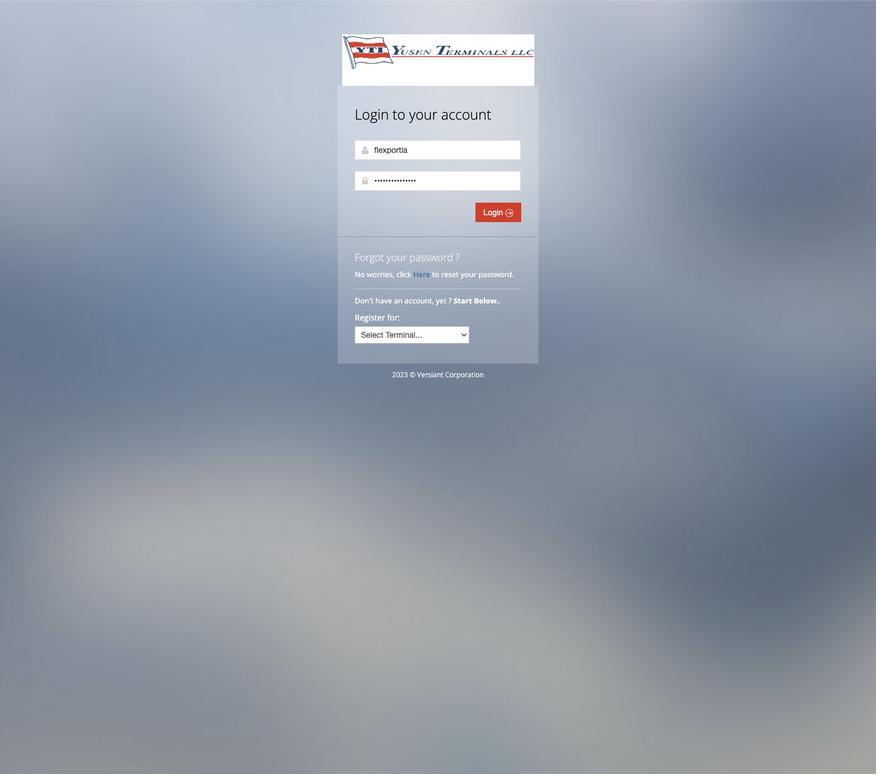 Task type: describe. For each thing, give the bounding box(es) containing it.
to inside "forgot your password ? no worries, click here to reset your password."
[[432, 269, 440, 279]]

account,
[[405, 296, 434, 306]]

0 vertical spatial to
[[393, 105, 406, 124]]

password.
[[479, 269, 514, 279]]

login to your account
[[355, 105, 492, 124]]

forgot
[[355, 250, 384, 264]]

start
[[454, 296, 472, 306]]

don't have an account, yet ? start below. .
[[355, 296, 503, 306]]

? inside "forgot your password ? no worries, click here to reset your password."
[[456, 250, 460, 264]]

don't
[[355, 296, 374, 306]]

versiant
[[417, 370, 444, 380]]

an
[[394, 296, 403, 306]]

1 vertical spatial your
[[387, 250, 407, 264]]

2023 © versiant corporation
[[392, 370, 484, 380]]

user image
[[361, 145, 370, 155]]

corporation
[[446, 370, 484, 380]]

register
[[355, 312, 385, 323]]

below.
[[474, 296, 499, 306]]

no
[[355, 269, 365, 279]]

click
[[397, 269, 412, 279]]

login for login to your account
[[355, 105, 389, 124]]



Task type: vqa. For each thing, say whether or not it's contained in the screenshot.
to
yes



Task type: locate. For each thing, give the bounding box(es) containing it.
login for login
[[484, 208, 506, 217]]

password
[[410, 250, 453, 264]]

reset
[[442, 269, 459, 279]]

swapright image
[[506, 209, 514, 217]]

Password password field
[[355, 171, 521, 191]]

0 horizontal spatial login
[[355, 105, 389, 124]]

0 vertical spatial login
[[355, 105, 389, 124]]

1 vertical spatial ?
[[449, 296, 452, 306]]

forgot your password ? no worries, click here to reset your password.
[[355, 250, 514, 279]]

1 horizontal spatial to
[[432, 269, 440, 279]]

1 horizontal spatial ?
[[456, 250, 460, 264]]

worries,
[[367, 269, 395, 279]]

2 horizontal spatial your
[[461, 269, 477, 279]]

1 horizontal spatial login
[[484, 208, 506, 217]]

0 horizontal spatial your
[[387, 250, 407, 264]]

lock image
[[361, 176, 370, 186]]

your up the username text field
[[409, 105, 438, 124]]

? up the reset
[[456, 250, 460, 264]]

account
[[442, 105, 492, 124]]

to right here
[[432, 269, 440, 279]]

1 vertical spatial login
[[484, 208, 506, 217]]

.
[[499, 296, 501, 306]]

here
[[414, 269, 431, 279]]

login
[[355, 105, 389, 124], [484, 208, 506, 217]]

for:
[[387, 312, 400, 323]]

1 vertical spatial to
[[432, 269, 440, 279]]

Username text field
[[355, 140, 521, 160]]

your
[[409, 105, 438, 124], [387, 250, 407, 264], [461, 269, 477, 279]]

©
[[410, 370, 416, 380]]

login inside "button"
[[484, 208, 506, 217]]

0 horizontal spatial ?
[[449, 296, 452, 306]]

? right yet
[[449, 296, 452, 306]]

your right the reset
[[461, 269, 477, 279]]

your up click
[[387, 250, 407, 264]]

yet
[[436, 296, 447, 306]]

0 vertical spatial your
[[409, 105, 438, 124]]

have
[[376, 296, 392, 306]]

to up the username text field
[[393, 105, 406, 124]]

2 vertical spatial your
[[461, 269, 477, 279]]

here link
[[414, 269, 431, 279]]

2023
[[392, 370, 408, 380]]

0 horizontal spatial to
[[393, 105, 406, 124]]

0 vertical spatial ?
[[456, 250, 460, 264]]

login button
[[476, 203, 522, 222]]

?
[[456, 250, 460, 264], [449, 296, 452, 306]]

to
[[393, 105, 406, 124], [432, 269, 440, 279]]

register for:
[[355, 312, 400, 323]]

1 horizontal spatial your
[[409, 105, 438, 124]]



